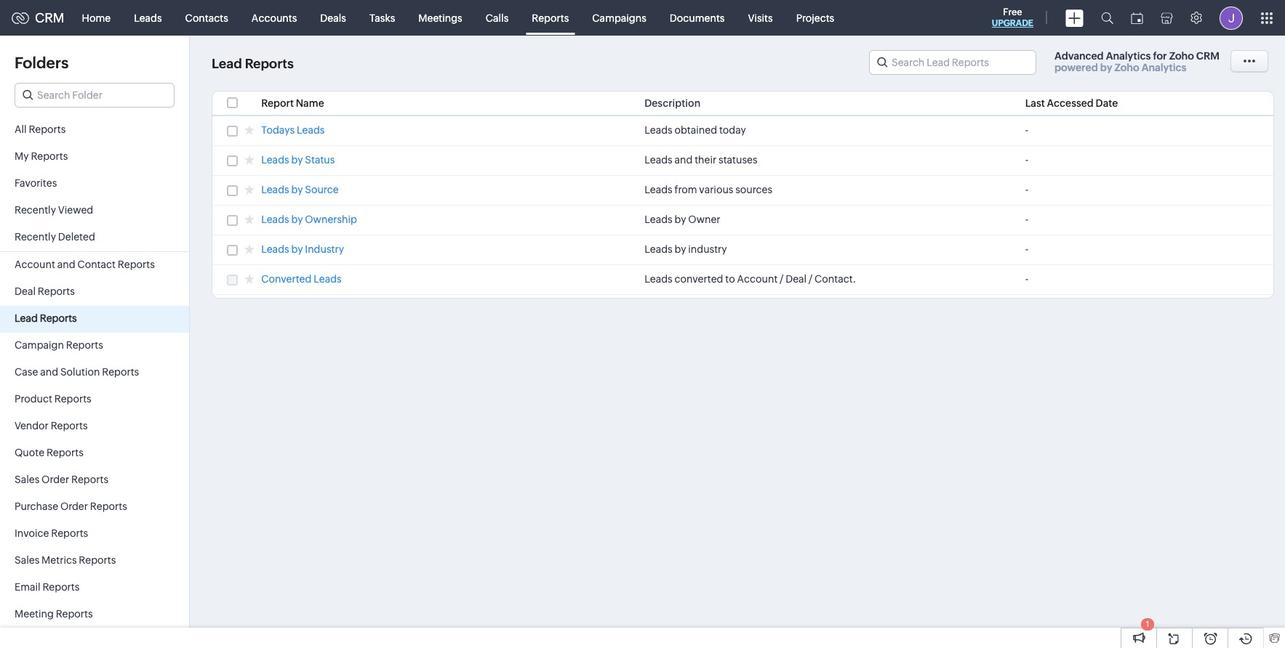 Task type: vqa. For each thing, say whether or not it's contained in the screenshot.


Task type: describe. For each thing, give the bounding box(es) containing it.
leads for leads by ownership
[[261, 214, 289, 226]]

sales order reports
[[15, 474, 108, 486]]

reports down email reports link
[[56, 609, 93, 621]]

leads for leads obtained today
[[645, 124, 673, 136]]

leads for leads by owner
[[645, 214, 673, 226]]

description
[[645, 97, 701, 109]]

logo image
[[12, 12, 29, 24]]

status
[[305, 154, 335, 166]]

sales for sales order reports
[[15, 474, 39, 486]]

contacts
[[185, 12, 228, 24]]

email reports
[[15, 582, 80, 594]]

meeting reports link
[[0, 602, 189, 629]]

sources
[[736, 184, 773, 196]]

create menu image
[[1066, 9, 1084, 27]]

todays
[[261, 124, 295, 136]]

folders
[[15, 54, 69, 72]]

reports up solution
[[66, 340, 103, 351]]

reports right contact
[[118, 259, 155, 271]]

lead reports inside "link"
[[15, 313, 77, 324]]

meeting reports
[[15, 609, 93, 621]]

case and solution reports
[[15, 367, 139, 378]]

recently viewed
[[15, 204, 93, 216]]

reports up 'sales order reports'
[[46, 447, 84, 459]]

meetings
[[419, 12, 462, 24]]

reports down the invoice reports link
[[79, 555, 116, 567]]

1 horizontal spatial zoho
[[1170, 50, 1194, 62]]

deal reports link
[[0, 279, 189, 306]]

2 / from the left
[[809, 274, 813, 285]]

- for leads converted to account / deal / contact.
[[1025, 274, 1029, 285]]

report
[[261, 97, 294, 109]]

- for leads obtained today
[[1025, 124, 1029, 136]]

0 vertical spatial lead
[[212, 56, 242, 72]]

- for leads by owner
[[1025, 214, 1029, 226]]

purchase order reports
[[15, 501, 127, 513]]

leads obtained today
[[645, 124, 746, 136]]

case
[[15, 367, 38, 378]]

meetings link
[[407, 0, 474, 35]]

leads inside "link"
[[134, 12, 162, 24]]

tasks link
[[358, 0, 407, 35]]

search image
[[1101, 12, 1114, 24]]

name
[[296, 97, 324, 109]]

meeting
[[15, 609, 54, 621]]

favorites link
[[0, 171, 189, 198]]

vendor reports
[[15, 420, 88, 432]]

statuses
[[719, 154, 758, 166]]

leads by status
[[261, 154, 335, 166]]

reports down purchase order reports on the left
[[51, 528, 88, 540]]

reports down the metrics
[[42, 582, 80, 594]]

todays leads link
[[261, 124, 325, 138]]

deals link
[[309, 0, 358, 35]]

calendar image
[[1131, 12, 1144, 24]]

home
[[82, 12, 111, 24]]

projects link
[[785, 0, 846, 35]]

sales metrics reports link
[[0, 549, 189, 575]]

reports link
[[520, 0, 581, 35]]

Search Lead Reports text field
[[870, 51, 1036, 74]]

1 horizontal spatial lead reports
[[212, 56, 294, 72]]

from
[[675, 184, 697, 196]]

profile element
[[1211, 0, 1252, 35]]

today
[[719, 124, 746, 136]]

email reports link
[[0, 575, 189, 602]]

report name
[[261, 97, 324, 109]]

recently for recently viewed
[[15, 204, 56, 216]]

by for leads by industry
[[675, 244, 686, 255]]

account and contact reports link
[[0, 252, 189, 279]]

leads for leads by status
[[261, 154, 289, 166]]

leads by industry link
[[261, 244, 344, 258]]

advanced
[[1055, 50, 1104, 62]]

and for case
[[40, 367, 58, 378]]

Search Folder text field
[[15, 84, 174, 107]]

recently deleted
[[15, 231, 95, 243]]

free upgrade
[[992, 7, 1034, 28]]

0 horizontal spatial zoho
[[1115, 62, 1140, 73]]

all reports link
[[0, 117, 189, 144]]

projects
[[796, 12, 835, 24]]

by for leads by industry
[[291, 244, 303, 255]]

1 vertical spatial deal
[[15, 286, 36, 298]]

lead inside "link"
[[15, 313, 38, 324]]

tasks
[[369, 12, 395, 24]]

sales for sales metrics reports
[[15, 555, 39, 567]]

create menu element
[[1057, 0, 1093, 35]]

reports up report
[[245, 56, 294, 72]]

for
[[1153, 50, 1167, 62]]

ownership
[[305, 214, 357, 226]]

leads for leads by industry
[[261, 244, 289, 255]]

my reports link
[[0, 144, 189, 171]]

source
[[305, 184, 339, 196]]

reports down sales order reports "link"
[[90, 501, 127, 513]]

leads and their statuses
[[645, 154, 758, 166]]

search element
[[1093, 0, 1122, 36]]

by for leads by owner
[[675, 214, 686, 226]]

leads converted to account / deal / contact.
[[645, 274, 856, 285]]

and for account
[[57, 259, 75, 271]]

1 / from the left
[[780, 274, 784, 285]]

various
[[699, 184, 734, 196]]

campaign reports
[[15, 340, 103, 351]]

case and solution reports link
[[0, 360, 189, 387]]

crm inside advanced analytics for zoho crm powered by zoho analytics
[[1197, 50, 1220, 62]]

email
[[15, 582, 40, 594]]

order for sales
[[42, 474, 69, 486]]



Task type: locate. For each thing, give the bounding box(es) containing it.
leads down industry
[[314, 274, 342, 285]]

lead
[[212, 56, 242, 72], [15, 313, 38, 324]]

account up deal reports
[[15, 259, 55, 271]]

3 - from the top
[[1025, 184, 1029, 196]]

deal left contact.
[[786, 274, 807, 285]]

by for leads by source
[[291, 184, 303, 196]]

reports right all
[[29, 124, 66, 135]]

recently down favorites
[[15, 204, 56, 216]]

4 - from the top
[[1025, 214, 1029, 226]]

order down 'sales order reports'
[[60, 501, 88, 513]]

quote
[[15, 447, 44, 459]]

visits
[[748, 12, 773, 24]]

lead reports link
[[0, 306, 189, 333]]

0 horizontal spatial lead reports
[[15, 313, 77, 324]]

1 horizontal spatial lead
[[212, 56, 242, 72]]

recently
[[15, 204, 56, 216], [15, 231, 56, 243]]

reports right calls link at the left top of page
[[532, 12, 569, 24]]

/ right to on the top of the page
[[780, 274, 784, 285]]

zoho right for
[[1170, 50, 1194, 62]]

deal
[[786, 274, 807, 285], [15, 286, 36, 298]]

account and contact reports
[[15, 259, 155, 271]]

1 vertical spatial account
[[737, 274, 778, 285]]

quote reports link
[[0, 441, 189, 468]]

recently deleted link
[[0, 225, 189, 252]]

leads by status link
[[261, 154, 335, 168]]

home link
[[70, 0, 122, 35]]

by for leads by ownership
[[291, 214, 303, 226]]

6 - from the top
[[1025, 274, 1029, 285]]

calls link
[[474, 0, 520, 35]]

leads down "leads by source" link
[[261, 214, 289, 226]]

reports down case and solution reports in the bottom left of the page
[[54, 394, 91, 405]]

last
[[1025, 97, 1045, 109]]

0 vertical spatial sales
[[15, 474, 39, 486]]

- for leads from various sources
[[1025, 184, 1029, 196]]

industry
[[305, 244, 344, 255]]

leads for leads converted to account / deal / contact.
[[645, 274, 673, 285]]

leads down todays
[[261, 154, 289, 166]]

1 horizontal spatial deal
[[786, 274, 807, 285]]

1 vertical spatial order
[[60, 501, 88, 513]]

invoice reports link
[[0, 522, 189, 549]]

leads for leads by industry
[[645, 244, 673, 255]]

account right to on the top of the page
[[737, 274, 778, 285]]

invoice
[[15, 528, 49, 540]]

- for leads by industry
[[1025, 244, 1029, 255]]

leads down name
[[297, 124, 325, 136]]

documents link
[[658, 0, 737, 35]]

leads for leads by source
[[261, 184, 289, 196]]

1 vertical spatial lead
[[15, 313, 38, 324]]

deal up campaign
[[15, 286, 36, 298]]

leads for leads and their statuses
[[645, 154, 673, 166]]

purchase order reports link
[[0, 495, 189, 522]]

leads up the converted
[[261, 244, 289, 255]]

leads down the leads by owner
[[645, 244, 673, 255]]

accounts
[[252, 12, 297, 24]]

order down quote reports
[[42, 474, 69, 486]]

vendor reports link
[[0, 414, 189, 441]]

deals
[[320, 12, 346, 24]]

to
[[725, 274, 735, 285]]

accessed
[[1047, 97, 1094, 109]]

calls
[[486, 12, 509, 24]]

leads from various sources
[[645, 184, 773, 196]]

leads left "their"
[[645, 154, 673, 166]]

vendor
[[15, 420, 49, 432]]

campaign
[[15, 340, 64, 351]]

date
[[1096, 97, 1118, 109]]

solution
[[60, 367, 100, 378]]

leads by owner
[[645, 214, 721, 226]]

0 vertical spatial lead reports
[[212, 56, 294, 72]]

favorites
[[15, 178, 57, 189]]

and left "their"
[[675, 154, 693, 166]]

and right case
[[40, 367, 58, 378]]

account inside account and contact reports link
[[15, 259, 55, 271]]

/ left contact.
[[809, 274, 813, 285]]

0 vertical spatial account
[[15, 259, 55, 271]]

by for leads by status
[[291, 154, 303, 166]]

deleted
[[58, 231, 95, 243]]

accounts link
[[240, 0, 309, 35]]

reports right my
[[31, 151, 68, 162]]

purchase
[[15, 501, 58, 513]]

product reports
[[15, 394, 91, 405]]

quote reports
[[15, 447, 84, 459]]

their
[[695, 154, 717, 166]]

crm right "logo"
[[35, 10, 64, 25]]

order for purchase
[[60, 501, 88, 513]]

viewed
[[58, 204, 93, 216]]

0 horizontal spatial deal
[[15, 286, 36, 298]]

leads down leads by status link at the top of page
[[261, 184, 289, 196]]

reports down account and contact reports
[[38, 286, 75, 298]]

1 horizontal spatial /
[[809, 274, 813, 285]]

obtained
[[675, 124, 717, 136]]

0 horizontal spatial /
[[780, 274, 784, 285]]

analytics down calendar icon
[[1142, 62, 1187, 73]]

converted leads
[[261, 274, 342, 285]]

leads by ownership link
[[261, 214, 357, 228]]

2 recently from the top
[[15, 231, 56, 243]]

2 vertical spatial and
[[40, 367, 58, 378]]

1 recently from the top
[[15, 204, 56, 216]]

profile image
[[1220, 6, 1243, 29]]

campaign reports link
[[0, 333, 189, 360]]

1 - from the top
[[1025, 124, 1029, 136]]

contact.
[[815, 274, 856, 285]]

leads up leads by industry
[[645, 214, 673, 226]]

1 vertical spatial and
[[57, 259, 75, 271]]

owner
[[688, 214, 721, 226]]

leads down description
[[645, 124, 673, 136]]

powered
[[1055, 62, 1098, 73]]

leads left converted
[[645, 274, 673, 285]]

contacts link
[[174, 0, 240, 35]]

zoho
[[1170, 50, 1194, 62], [1115, 62, 1140, 73]]

leads
[[134, 12, 162, 24], [297, 124, 325, 136], [645, 124, 673, 136], [261, 154, 289, 166], [645, 154, 673, 166], [261, 184, 289, 196], [645, 184, 673, 196], [261, 214, 289, 226], [645, 214, 673, 226], [261, 244, 289, 255], [645, 244, 673, 255], [314, 274, 342, 285], [645, 274, 673, 285]]

lead up campaign
[[15, 313, 38, 324]]

leads by industry
[[261, 244, 344, 255]]

invoice reports
[[15, 528, 88, 540]]

leads by source link
[[261, 184, 339, 198]]

recently down recently viewed
[[15, 231, 56, 243]]

sales inside sales order reports "link"
[[15, 474, 39, 486]]

leads for leads from various sources
[[645, 184, 673, 196]]

converted leads link
[[261, 274, 342, 287]]

2 sales from the top
[[15, 555, 39, 567]]

reports down quote reports link
[[71, 474, 108, 486]]

leads by industry
[[645, 244, 727, 255]]

- for leads and their statuses
[[1025, 154, 1029, 166]]

and for leads
[[675, 154, 693, 166]]

zoho left for
[[1115, 62, 1140, 73]]

1 vertical spatial lead reports
[[15, 313, 77, 324]]

leads right home
[[134, 12, 162, 24]]

sales metrics reports
[[15, 555, 116, 567]]

contact
[[77, 259, 116, 271]]

1 horizontal spatial crm
[[1197, 50, 1220, 62]]

1 vertical spatial crm
[[1197, 50, 1220, 62]]

1
[[1146, 621, 1150, 629]]

order inside "link"
[[42, 474, 69, 486]]

free
[[1003, 7, 1022, 17]]

/
[[780, 274, 784, 285], [809, 274, 813, 285]]

analytics left for
[[1106, 50, 1151, 62]]

0 horizontal spatial crm
[[35, 10, 64, 25]]

account
[[15, 259, 55, 271], [737, 274, 778, 285]]

sales down quote
[[15, 474, 39, 486]]

lead reports down deal reports
[[15, 313, 77, 324]]

1 vertical spatial sales
[[15, 555, 39, 567]]

1 sales from the top
[[15, 474, 39, 486]]

1 vertical spatial recently
[[15, 231, 56, 243]]

by inside advanced analytics for zoho crm powered by zoho analytics
[[1100, 62, 1113, 73]]

converted
[[675, 274, 723, 285]]

campaigns link
[[581, 0, 658, 35]]

last accessed date
[[1025, 97, 1118, 109]]

0 vertical spatial deal
[[786, 274, 807, 285]]

reports down product reports
[[51, 420, 88, 432]]

sales inside sales metrics reports link
[[15, 555, 39, 567]]

leads by source
[[261, 184, 339, 196]]

recently viewed link
[[0, 198, 189, 225]]

and
[[675, 154, 693, 166], [57, 259, 75, 271], [40, 367, 58, 378]]

0 vertical spatial crm
[[35, 10, 64, 25]]

0 horizontal spatial account
[[15, 259, 55, 271]]

crm down profile element at top
[[1197, 50, 1220, 62]]

my reports
[[15, 151, 68, 162]]

5 - from the top
[[1025, 244, 1029, 255]]

crm link
[[12, 10, 64, 25]]

0 vertical spatial order
[[42, 474, 69, 486]]

reports up campaign reports
[[40, 313, 77, 324]]

campaigns
[[592, 12, 647, 24]]

product
[[15, 394, 52, 405]]

leads link
[[122, 0, 174, 35]]

metrics
[[42, 555, 77, 567]]

reports
[[532, 12, 569, 24], [245, 56, 294, 72], [29, 124, 66, 135], [31, 151, 68, 162], [118, 259, 155, 271], [38, 286, 75, 298], [40, 313, 77, 324], [66, 340, 103, 351], [102, 367, 139, 378], [54, 394, 91, 405], [51, 420, 88, 432], [46, 447, 84, 459], [71, 474, 108, 486], [90, 501, 127, 513], [51, 528, 88, 540], [79, 555, 116, 567], [42, 582, 80, 594], [56, 609, 93, 621]]

2 - from the top
[[1025, 154, 1029, 166]]

lead reports up report
[[212, 56, 294, 72]]

leads left from
[[645, 184, 673, 196]]

0 horizontal spatial lead
[[15, 313, 38, 324]]

recently for recently deleted
[[15, 231, 56, 243]]

1 horizontal spatial account
[[737, 274, 778, 285]]

sales up email
[[15, 555, 39, 567]]

visits link
[[737, 0, 785, 35]]

0 vertical spatial and
[[675, 154, 693, 166]]

lead down contacts link
[[212, 56, 242, 72]]

and down deleted
[[57, 259, 75, 271]]

reports down campaign reports link
[[102, 367, 139, 378]]

by
[[1100, 62, 1113, 73], [291, 154, 303, 166], [291, 184, 303, 196], [291, 214, 303, 226], [675, 214, 686, 226], [291, 244, 303, 255], [675, 244, 686, 255]]

0 vertical spatial recently
[[15, 204, 56, 216]]



